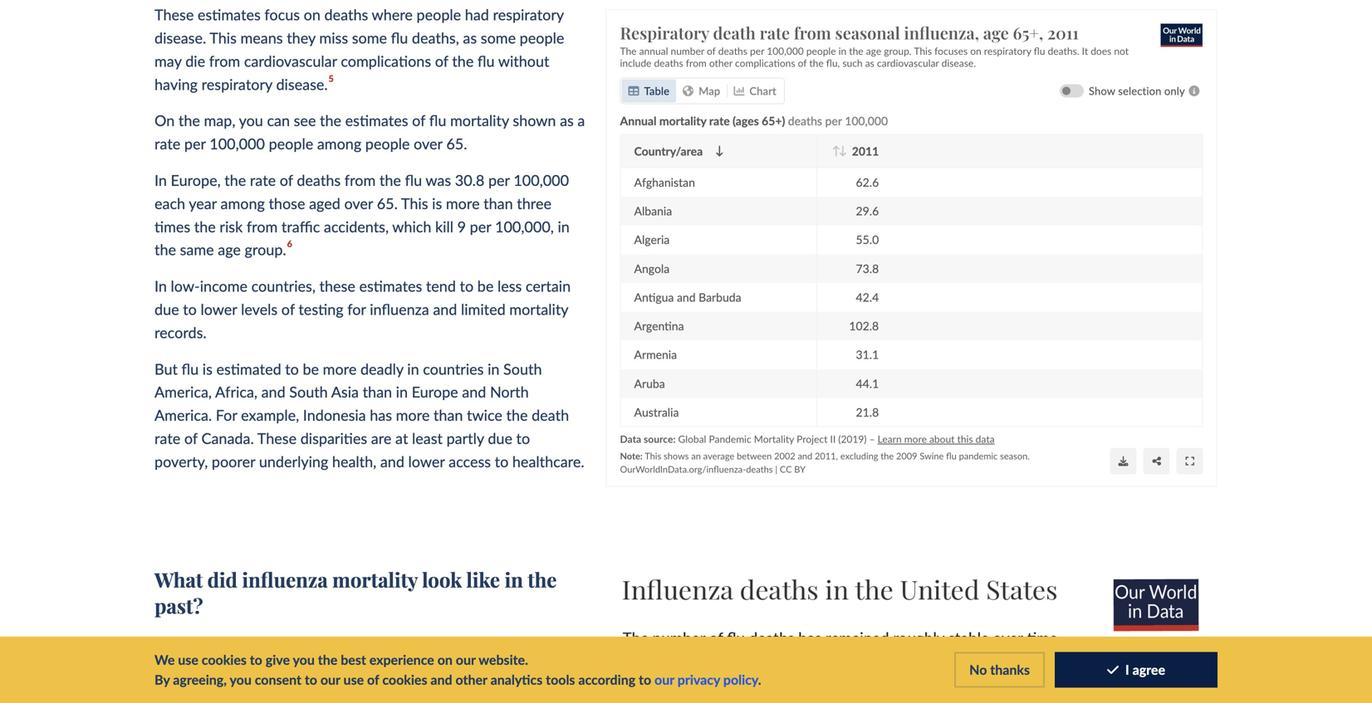 Task type: locate. For each thing, give the bounding box(es) containing it.
1 vertical spatial these
[[257, 429, 297, 448]]

rate inside in europe, the rate of deaths from the flu was 30.8 per 100,000 each year among those aged over 65. this is more than three times the risk from traffic accidents, which kill 9 per 100,000, in the same age group.
[[250, 171, 276, 189]]

thanks
[[990, 662, 1030, 678]]

1 horizontal spatial are
[[371, 429, 392, 448]]

2 vertical spatial respiratory
[[202, 75, 272, 93]]

the inside death rates from influenza are much lower than they were in the past.
[[555, 642, 577, 660]]

1 horizontal spatial complications
[[735, 57, 795, 69]]

to down low-
[[183, 300, 197, 319]]

1 horizontal spatial cookies
[[382, 672, 427, 688]]

0 vertical spatial due
[[154, 300, 179, 319]]

0 vertical spatial group.
[[884, 45, 912, 57]]

deaths
[[324, 5, 368, 24], [718, 45, 748, 57], [654, 57, 683, 69], [788, 113, 822, 128], [297, 171, 341, 189], [746, 464, 773, 475]]

people up in europe, the rate of deaths from the flu was 30.8 per 100,000 each year among those aged over 65. this is more than three times the risk from traffic accidents, which kill 9 per 100,000, in the same age group.
[[365, 135, 410, 153]]

to right 'tend'
[[460, 277, 474, 295]]

2 arrow down long image from the left
[[839, 146, 847, 156]]

the right see
[[320, 111, 341, 130]]

africa,
[[215, 383, 257, 401]]

is inside in europe, the rate of deaths from the flu was 30.8 per 100,000 each year among those aged over 65. this is more than three times the risk from traffic accidents, which kill 9 per 100,000, in the same age group.
[[432, 194, 442, 213]]

0 vertical spatial 2011
[[1047, 21, 1079, 43]]

is up america,
[[202, 360, 213, 378]]

on right focuses
[[970, 45, 982, 57]]

flu
[[391, 29, 408, 47], [1034, 45, 1045, 57], [478, 52, 495, 70], [429, 111, 446, 130], [405, 171, 422, 189], [182, 360, 199, 378], [946, 450, 957, 461]]

among up risk
[[221, 194, 265, 213]]

age left 65+,
[[983, 21, 1009, 43]]

1 horizontal spatial other
[[709, 57, 733, 69]]

100,000 inside in europe, the rate of deaths from the flu was 30.8 per 100,000 each year among those aged over 65. this is more than three times the risk from traffic accidents, which kill 9 per 100,000, in the same age group.
[[514, 171, 569, 189]]

100,000,
[[495, 217, 554, 236]]

excluding
[[841, 450, 878, 461]]

0 vertical spatial are
[[371, 429, 392, 448]]

use down best
[[343, 672, 364, 688]]

i agree button
[[1055, 652, 1218, 688]]

limited
[[461, 300, 506, 319]]

cookies down experience
[[382, 672, 427, 688]]

more up asia
[[323, 360, 357, 378]]

flu down 65+,
[[1034, 45, 1045, 57]]

data
[[976, 433, 995, 445]]

influenza inside what did influenza mortality look like in the past?
[[242, 566, 328, 593]]

1 vertical spatial in
[[154, 277, 167, 295]]

0 horizontal spatial arrow down long image
[[716, 146, 724, 156]]

0 vertical spatial 65.
[[446, 135, 467, 153]]

than inside in europe, the rate of deaths from the flu was 30.8 per 100,000 each year among those aged over 65. this is more than three times the risk from traffic accidents, which kill 9 per 100,000, in the same age group.
[[484, 194, 513, 213]]

to right 'consent'
[[305, 672, 317, 688]]

other down website.
[[456, 672, 487, 688]]

0 vertical spatial other
[[709, 57, 733, 69]]

the down north
[[506, 406, 528, 424]]

of inside in low-income countries, these estimates tend to be less certain due to lower levels of testing for influenza and limited mortality records.
[[281, 300, 295, 319]]

america,
[[154, 383, 212, 401]]

in inside in europe, the rate of deaths from the flu was 30.8 per 100,000 each year among those aged over 65. this is more than three times the risk from traffic accidents, which kill 9 per 100,000, in the same age group.
[[558, 217, 570, 236]]

deaths inside in europe, the rate of deaths from the flu was 30.8 per 100,000 each year among those aged over 65. this is more than three times the risk from traffic accidents, which kill 9 per 100,000, in the same age group.
[[297, 171, 341, 189]]

south
[[503, 360, 542, 378], [289, 383, 328, 401]]

estimates
[[198, 5, 261, 24], [345, 111, 408, 130], [359, 277, 422, 295]]

death inside but flu is estimated to be more deadly in countries in south america, africa, and south asia than in europe and north america. for example, indonesia has more than twice the death rate of canada. these disparities are at least partly due to poverty, poorer underlying health, and lower access to healthcare.
[[532, 406, 569, 424]]

1 horizontal spatial is
[[432, 194, 442, 213]]

traffic
[[282, 217, 320, 236]]

as inside respiratory death rate from seasonal influenza, age 65+, 2011 the annual number of deaths per 100,000 people in the age group. this focuses on respiratory flu deaths. it does not include deaths from other complications of the flu, such as cardiovascular disease.
[[865, 57, 875, 69]]

due up the records.
[[154, 300, 179, 319]]

0 vertical spatial as
[[463, 29, 477, 47]]

per up chart link
[[750, 45, 764, 57]]

of inside on the map, you can see the estimates of flu mortality shown as a rate per 100,000 people among people over 65.
[[412, 111, 425, 130]]

0 vertical spatial on
[[304, 5, 321, 24]]

0 vertical spatial be
[[477, 277, 494, 295]]

south up north
[[503, 360, 542, 378]]

lower down least
[[408, 453, 445, 471]]

flu right but
[[182, 360, 199, 378]]

these
[[319, 277, 355, 295]]

0 horizontal spatial respiratory
[[202, 75, 272, 93]]

in inside respiratory death rate from seasonal influenza, age 65+, 2011 the annual number of deaths per 100,000 people in the age group. this focuses on respiratory flu deaths. it does not include deaths from other complications of the flu, such as cardiovascular disease.
[[839, 45, 847, 57]]

has
[[370, 406, 392, 424]]

of inside but flu is estimated to be more deadly in countries in south america, africa, and south asia than in europe and north america. for example, indonesia has more than twice the death rate of canada. these disparities are at least partly due to poverty, poorer underlying health, and lower access to healthcare.
[[184, 429, 198, 448]]

focuses
[[935, 45, 968, 57]]

1 horizontal spatial over
[[414, 135, 442, 153]]

annual
[[620, 113, 657, 128]]

0 horizontal spatial 2011
[[852, 144, 879, 158]]

healthcare.
[[512, 453, 584, 471]]

but
[[154, 360, 178, 378]]

the down learn
[[881, 450, 894, 461]]

north
[[490, 383, 529, 401]]

2 vertical spatial on
[[437, 652, 453, 668]]

rate inside respiratory death rate from seasonal influenza, age 65+, 2011 the annual number of deaths per 100,000 people in the age group. this focuses on respiratory flu deaths. it does not include deaths from other complications of the flu, such as cardiovascular disease.
[[760, 21, 790, 43]]

due inside but flu is estimated to be more deadly in countries in south america, africa, and south asia than in europe and north america. for example, indonesia has more than twice the death rate of canada. these disparities are at least partly due to poverty, poorer underlying health, and lower access to healthcare.
[[488, 429, 512, 448]]

such
[[843, 57, 863, 69]]

cookies
[[202, 652, 247, 668], [382, 672, 427, 688]]

0 horizontal spatial age
[[218, 241, 241, 259]]

we
[[154, 652, 175, 668]]

over inside in europe, the rate of deaths from the flu was 30.8 per 100,000 each year among those aged over 65. this is more than three times the risk from traffic accidents, which kill 9 per 100,000, in the same age group.
[[344, 194, 373, 213]]

group. left 6 at top
[[245, 241, 286, 259]]

no thanks button
[[954, 652, 1045, 688]]

per right 9
[[470, 217, 491, 236]]

complications inside respiratory death rate from seasonal influenza, age 65+, 2011 the annual number of deaths per 100,000 people in the age group. this focuses on respiratory flu deaths. it does not include deaths from other complications of the flu, such as cardiovascular disease.
[[735, 57, 795, 69]]

group. down the respiratory death rate from seasonal influenza, age 65+, 2011 link
[[884, 45, 912, 57]]

the down times on the left top of the page
[[154, 241, 176, 259]]

1 horizontal spatial death
[[713, 21, 756, 43]]

this
[[957, 433, 973, 445]]

age down the seasonal
[[866, 45, 882, 57]]

some down 'where'
[[352, 29, 387, 47]]

other
[[709, 57, 733, 69], [456, 672, 487, 688]]

1 horizontal spatial group.
[[884, 45, 912, 57]]

data source: global pandemic mortality project ii (2019) – learn more about this data
[[620, 433, 995, 445]]

learn more about this data link
[[878, 433, 995, 445]]

1 vertical spatial other
[[456, 672, 487, 688]]

check image
[[1107, 664, 1119, 677]]

circle info image
[[1185, 85, 1203, 96]]

each
[[154, 194, 185, 213]]

1 vertical spatial over
[[344, 194, 373, 213]]

per inside on the map, you can see the estimates of flu mortality shown as a rate per 100,000 people among people over 65.
[[184, 135, 206, 153]]

estimates inside these estimates focus on deaths where people had respiratory disease. this means they miss some flu deaths, as some people may die from cardiovascular complications of the flu without having respiratory disease.
[[198, 5, 261, 24]]

1 in from the top
[[154, 171, 167, 189]]

in low-income countries, these estimates tend to be less certain due to lower levels of testing for influenza and limited mortality records.
[[154, 277, 571, 342]]

1 vertical spatial you
[[293, 652, 315, 668]]

other inside we use cookies to give you the best experience on our website. by agreeing, you consent to our use of cookies and other analytics tools according to our privacy policy .
[[456, 672, 487, 688]]

the inside we use cookies to give you the best experience on our website. by agreeing, you consent to our use of cookies and other analytics tools according to our privacy policy .
[[318, 652, 337, 668]]

mortality down certain at the left top
[[509, 300, 568, 319]]

respiratory inside respiratory death rate from seasonal influenza, age 65+, 2011 the annual number of deaths per 100,000 people in the age group. this focuses on respiratory flu deaths. it does not include deaths from other complications of the flu, such as cardiovascular disease.
[[984, 45, 1031, 57]]

no thanks
[[969, 662, 1030, 678]]

than
[[484, 194, 513, 213], [363, 383, 392, 401], [434, 406, 463, 424], [438, 642, 467, 660]]

in inside what did influenza mortality look like in the past?
[[505, 566, 523, 593]]

among up aged
[[317, 135, 361, 153]]

0 vertical spatial lower
[[201, 300, 237, 319]]

seasonal
[[835, 21, 900, 43]]

privacy
[[678, 672, 720, 688]]

flu left was at the left top of page
[[405, 171, 422, 189]]

1 horizontal spatial 65.
[[446, 135, 467, 153]]

among inside on the map, you can see the estimates of flu mortality shown as a rate per 100,000 people among people over 65.
[[317, 135, 361, 153]]

1 horizontal spatial they
[[471, 642, 500, 660]]

you right give
[[293, 652, 315, 668]]

1 vertical spatial influenza
[[242, 566, 328, 593]]

same
[[180, 241, 214, 259]]

and inside note: this shows an average between 2002 and 2011, excluding the 2009 swine flu pandemic season. ourworldindata.org/influenza-deaths | cc by
[[798, 450, 813, 461]]

example,
[[241, 406, 299, 424]]

flu inside in europe, the rate of deaths from the flu was 30.8 per 100,000 each year among those aged over 65. this is more than three times the risk from traffic accidents, which kill 9 per 100,000, in the same age group.
[[405, 171, 422, 189]]

respiratory up map,
[[202, 75, 272, 93]]

this left means
[[210, 29, 237, 47]]

in down the seasonal
[[839, 45, 847, 57]]

1 horizontal spatial some
[[481, 29, 516, 47]]

access
[[449, 453, 491, 471]]

these
[[154, 5, 194, 24], [257, 429, 297, 448]]

influenza inside death rates from influenza are much lower than they were in the past.
[[270, 642, 329, 660]]

age inside in europe, the rate of deaths from the flu was 30.8 per 100,000 each year among those aged over 65. this is more than three times the risk from traffic accidents, which kill 9 per 100,000, in the same age group.
[[218, 241, 241, 259]]

1 horizontal spatial due
[[488, 429, 512, 448]]

1 vertical spatial 65.
[[377, 194, 398, 213]]

three
[[517, 194, 551, 213]]

0 horizontal spatial some
[[352, 29, 387, 47]]

as left a
[[560, 111, 574, 130]]

annual mortality rate (ages 65+) deaths per 100,000
[[620, 113, 888, 128]]

1 vertical spatial group.
[[245, 241, 286, 259]]

0 vertical spatial they
[[287, 29, 315, 47]]

they down focus
[[287, 29, 315, 47]]

0 horizontal spatial on
[[304, 5, 321, 24]]

65.
[[446, 135, 467, 153], [377, 194, 398, 213]]

and down experience
[[431, 672, 452, 688]]

on right focus
[[304, 5, 321, 24]]

0 vertical spatial respiratory
[[493, 5, 564, 24]]

0 vertical spatial south
[[503, 360, 542, 378]]

rate up those
[[250, 171, 276, 189]]

among
[[317, 135, 361, 153], [221, 194, 265, 213]]

0 horizontal spatial other
[[456, 672, 487, 688]]

lower down income
[[201, 300, 237, 319]]

is
[[432, 194, 442, 213], [202, 360, 213, 378]]

as right such
[[865, 57, 875, 69]]

influenza right did on the left of page
[[242, 566, 328, 593]]

twice
[[467, 406, 502, 424]]

you left the can
[[239, 111, 263, 130]]

21.8
[[856, 405, 879, 419]]

earth americas image
[[683, 85, 694, 96]]

cc
[[780, 464, 792, 475]]

0 horizontal spatial 65.
[[377, 194, 398, 213]]

1 horizontal spatial 2011
[[1047, 21, 1079, 43]]

rate inside but flu is estimated to be more deadly in countries in south america, africa, and south asia than in europe and north america. for example, indonesia has more than twice the death rate of canada. these disparities are at least partly due to poverty, poorer underlying health, and lower access to healthcare.
[[154, 429, 180, 448]]

lower right much
[[397, 642, 434, 660]]

0 vertical spatial influenza
[[370, 300, 429, 319]]

you left 'consent'
[[230, 672, 252, 688]]

this inside these estimates focus on deaths where people had respiratory disease. this means they miss some flu deaths, as some people may die from cardiovascular complications of the flu without having respiratory disease.
[[210, 29, 237, 47]]

1 vertical spatial be
[[303, 360, 319, 378]]

in inside in low-income countries, these estimates tend to be less certain due to lower levels of testing for influenza and limited mortality records.
[[154, 277, 167, 295]]

0 vertical spatial use
[[178, 652, 198, 668]]

to
[[460, 277, 474, 295], [183, 300, 197, 319], [285, 360, 299, 378], [516, 429, 530, 448], [495, 453, 509, 471], [250, 652, 262, 668], [305, 672, 317, 688], [639, 672, 651, 688]]

other inside respiratory death rate from seasonal influenza, age 65+, 2011 the annual number of deaths per 100,000 people in the age group. this focuses on respiratory flu deaths. it does not include deaths from other complications of the flu, such as cardiovascular disease.
[[709, 57, 733, 69]]

2 vertical spatial disease.
[[276, 75, 328, 93]]

rate
[[760, 21, 790, 43], [709, 113, 730, 128], [154, 135, 180, 153], [250, 171, 276, 189], [154, 429, 180, 448]]

1 horizontal spatial be
[[477, 277, 494, 295]]

and down 'tend'
[[433, 300, 457, 319]]

to up healthcare.
[[516, 429, 530, 448]]

a
[[578, 111, 585, 130]]

arrow down long image
[[716, 146, 724, 156], [839, 146, 847, 156]]

(2019)
[[838, 433, 867, 445]]

tend
[[426, 277, 456, 295]]

country/area
[[634, 144, 703, 158]]

project
[[797, 433, 828, 445]]

they left were
[[471, 642, 500, 660]]

0 horizontal spatial be
[[303, 360, 319, 378]]

flu inside but flu is estimated to be more deadly in countries in south america, africa, and south asia than in europe and north america. for example, indonesia has more than twice the death rate of canada. these disparities are at least partly due to poverty, poorer underlying health, and lower access to healthcare.
[[182, 360, 199, 378]]

1 vertical spatial on
[[970, 45, 982, 57]]

0 vertical spatial estimates
[[198, 5, 261, 24]]

aged
[[309, 194, 340, 213]]

these down example,
[[257, 429, 297, 448]]

estimates up means
[[198, 5, 261, 24]]

rate up poverty,
[[154, 429, 180, 448]]

note: this shows an average between 2002 and 2011, excluding the 2009 swine flu pandemic season. ourworldindata.org/influenza-deaths | cc by
[[620, 450, 1030, 475]]

deaths.
[[1048, 45, 1080, 57]]

over up accidents,
[[344, 194, 373, 213]]

from right rates
[[235, 642, 266, 660]]

per down map,
[[184, 135, 206, 153]]

influenza inside in low-income countries, these estimates tend to be less certain due to lower levels of testing for influenza and limited mortality records.
[[370, 300, 429, 319]]

like
[[466, 566, 500, 593]]

influenza up 'consent'
[[270, 642, 329, 660]]

disease.
[[154, 29, 206, 47], [942, 57, 976, 69], [276, 75, 328, 93]]

100,000
[[767, 45, 804, 57], [845, 113, 888, 128], [210, 135, 265, 153], [514, 171, 569, 189]]

complications down 'where'
[[341, 52, 431, 70]]

0 vertical spatial these
[[154, 5, 194, 24]]

0 horizontal spatial due
[[154, 300, 179, 319]]

much
[[357, 642, 393, 660]]

2 vertical spatial age
[[218, 241, 241, 259]]

share nodes image
[[1152, 456, 1161, 466]]

1 vertical spatial respiratory
[[984, 45, 1031, 57]]

0 horizontal spatial complications
[[341, 52, 431, 70]]

0 horizontal spatial they
[[287, 29, 315, 47]]

0 vertical spatial you
[[239, 111, 263, 130]]

0 horizontal spatial death
[[532, 406, 569, 424]]

1 vertical spatial estimates
[[345, 111, 408, 130]]

death up chart column icon
[[713, 21, 756, 43]]

0 horizontal spatial these
[[154, 5, 194, 24]]

the inside these estimates focus on deaths where people had respiratory disease. this means they miss some flu deaths, as some people may die from cardiovascular complications of the flu without having respiratory disease.
[[452, 52, 474, 70]]

as inside these estimates focus on deaths where people had respiratory disease. this means they miss some flu deaths, as some people may die from cardiovascular complications of the flu without having respiratory disease.
[[463, 29, 477, 47]]

1 vertical spatial 2011
[[852, 144, 879, 158]]

flu inside respiratory death rate from seasonal influenza, age 65+, 2011 the annual number of deaths per 100,000 people in the age group. this focuses on respiratory flu deaths. it does not include deaths from other complications of the flu, such as cardiovascular disease.
[[1034, 45, 1045, 57]]

2 horizontal spatial our
[[655, 672, 674, 688]]

be up indonesia
[[303, 360, 319, 378]]

2 vertical spatial lower
[[397, 642, 434, 660]]

this up which
[[401, 194, 428, 213]]

group. inside respiratory death rate from seasonal influenza, age 65+, 2011 the annual number of deaths per 100,000 people in the age group. this focuses on respiratory flu deaths. it does not include deaths from other complications of the flu, such as cardiovascular disease.
[[884, 45, 912, 57]]

0 horizontal spatial among
[[221, 194, 265, 213]]

0 horizontal spatial as
[[463, 29, 477, 47]]

in up each
[[154, 171, 167, 189]]

and up the twice
[[462, 383, 486, 401]]

estimates inside in low-income countries, these estimates tend to be less certain due to lower levels of testing for influenza and limited mortality records.
[[359, 277, 422, 295]]

agree
[[1133, 662, 1165, 678]]

of inside these estimates focus on deaths where people had respiratory disease. this means they miss some flu deaths, as some people may die from cardiovascular complications of the flu without having respiratory disease.
[[435, 52, 448, 70]]

death inside respiratory death rate from seasonal influenza, age 65+, 2011 the annual number of deaths per 100,000 people in the age group. this focuses on respiratory flu deaths. it does not include deaths from other complications of the flu, such as cardiovascular disease.
[[713, 21, 756, 43]]

is inside but flu is estimated to be more deadly in countries in south america, africa, and south asia than in europe and north america. for example, indonesia has more than twice the death rate of canada. these disparities are at least partly due to poverty, poorer underlying health, and lower access to healthcare.
[[202, 360, 213, 378]]

learn
[[878, 433, 902, 445]]

the left best
[[318, 652, 337, 668]]

0 vertical spatial in
[[154, 171, 167, 189]]

some down had
[[481, 29, 516, 47]]

flu down 'where'
[[391, 29, 408, 47]]

and up the by
[[798, 450, 813, 461]]

are left at
[[371, 429, 392, 448]]

selection
[[1118, 84, 1162, 97]]

due inside in low-income countries, these estimates tend to be less certain due to lower levels of testing for influenza and limited mortality records.
[[154, 300, 179, 319]]

|
[[775, 464, 778, 475]]

in inside death rates from influenza are much lower than they were in the past.
[[540, 642, 552, 660]]

0 horizontal spatial is
[[202, 360, 213, 378]]

0 vertical spatial cookies
[[202, 652, 247, 668]]

1 vertical spatial use
[[343, 672, 364, 688]]

cardiovascular down the respiratory death rate from seasonal influenza, age 65+, 2011 link
[[877, 57, 939, 69]]

100,000 down such
[[845, 113, 888, 128]]

and inside we use cookies to give you the best experience on our website. by agreeing, you consent to our use of cookies and other analytics tools according to our privacy policy .
[[431, 672, 452, 688]]

respiratory up without
[[493, 5, 564, 24]]

in inside in europe, the rate of deaths from the flu was 30.8 per 100,000 each year among those aged over 65. this is more than three times the risk from traffic accidents, which kill 9 per 100,000, in the same age group.
[[154, 171, 167, 189]]

65+)
[[762, 113, 785, 128]]

1 vertical spatial disease.
[[942, 57, 976, 69]]

estimates inside on the map, you can see the estimates of flu mortality shown as a rate per 100,000 people among people over 65.
[[345, 111, 408, 130]]

65. inside in europe, the rate of deaths from the flu was 30.8 per 100,000 each year among those aged over 65. this is more than three times the risk from traffic accidents, which kill 9 per 100,000, in the same age group.
[[377, 194, 398, 213]]

the up tools
[[555, 642, 577, 660]]

1 horizontal spatial these
[[257, 429, 297, 448]]

disease. left 5
[[276, 75, 328, 93]]

from inside these estimates focus on deaths where people had respiratory disease. this means they miss some flu deaths, as some people may die from cardiovascular complications of the flu without having respiratory disease.
[[209, 52, 240, 70]]

underlying
[[259, 453, 328, 471]]

death up healthcare.
[[532, 406, 569, 424]]

9
[[457, 217, 466, 236]]

deaths up miss
[[324, 5, 368, 24]]

1 vertical spatial lower
[[408, 453, 445, 471]]

2011 up deaths.
[[1047, 21, 1079, 43]]

are inside death rates from influenza are much lower than they were in the past.
[[333, 642, 354, 660]]

the down the deaths,
[[452, 52, 474, 70]]

on right experience
[[437, 652, 453, 668]]

deaths up chart column icon
[[718, 45, 748, 57]]

than up 100,000,
[[484, 194, 513, 213]]

.
[[758, 672, 761, 688]]

0 horizontal spatial group.
[[245, 241, 286, 259]]

on
[[304, 5, 321, 24], [970, 45, 982, 57], [437, 652, 453, 668]]

1 vertical spatial among
[[221, 194, 265, 213]]

cardiovascular inside respiratory death rate from seasonal influenza, age 65+, 2011 the annual number of deaths per 100,000 people in the age group. this focuses on respiratory flu deaths. it does not include deaths from other complications of the flu, such as cardiovascular disease.
[[877, 57, 939, 69]]

per right 30.8
[[488, 171, 510, 189]]

is down was at the left top of page
[[432, 194, 442, 213]]

2 in from the top
[[154, 277, 167, 295]]

lower
[[201, 300, 237, 319], [408, 453, 445, 471], [397, 642, 434, 660]]

where
[[372, 5, 413, 24]]

rates
[[199, 642, 231, 660]]

estimates up "for"
[[359, 277, 422, 295]]

2 vertical spatial as
[[560, 111, 574, 130]]

1 vertical spatial death
[[532, 406, 569, 424]]

1 horizontal spatial among
[[317, 135, 361, 153]]

1 vertical spatial is
[[202, 360, 213, 378]]

1 horizontal spatial as
[[560, 111, 574, 130]]

asia
[[331, 383, 359, 401]]

1 vertical spatial due
[[488, 429, 512, 448]]

for
[[347, 300, 366, 319]]

on the map, you can see the estimates of flu mortality shown as a rate per 100,000 people among people over 65.
[[154, 111, 585, 153]]

1 horizontal spatial cardiovascular
[[877, 57, 939, 69]]

1 vertical spatial as
[[865, 57, 875, 69]]

0 vertical spatial over
[[414, 135, 442, 153]]

our left privacy
[[655, 672, 674, 688]]

these up may
[[154, 5, 194, 24]]

2 horizontal spatial respiratory
[[984, 45, 1031, 57]]

(ages
[[733, 113, 759, 128]]

mortality left look on the left
[[332, 566, 418, 593]]

0 vertical spatial is
[[432, 194, 442, 213]]

due down the twice
[[488, 429, 512, 448]]

age
[[983, 21, 1009, 43], [866, 45, 882, 57], [218, 241, 241, 259]]

from inside death rates from influenza are much lower than they were in the past.
[[235, 642, 266, 660]]



Task type: vqa. For each thing, say whether or not it's contained in the screenshot.
rhinovirus.
no



Task type: describe. For each thing, give the bounding box(es) containing it.
lower inside but flu is estimated to be more deadly in countries in south america, africa, and south asia than in europe and north america. for example, indonesia has more than twice the death rate of canada. these disparities are at least partly due to poverty, poorer underlying health, and lower access to healthcare.
[[408, 453, 445, 471]]

1 horizontal spatial use
[[343, 672, 364, 688]]

0 vertical spatial disease.
[[154, 29, 206, 47]]

1 arrow down long image from the left
[[716, 146, 724, 156]]

in europe, the rate of deaths from the flu was 30.8 per 100,000 each year among those aged over 65. this is more than three times the risk from traffic accidents, which kill 9 per 100,000, in the same age group.
[[154, 171, 570, 259]]

deaths up the table
[[654, 57, 683, 69]]

deaths inside these estimates focus on deaths where people had respiratory disease. this means they miss some flu deaths, as some people may die from cardiovascular complications of the flu without having respiratory disease.
[[324, 5, 368, 24]]

these inside these estimates focus on deaths where people had respiratory disease. this means they miss some flu deaths, as some people may die from cardiovascular complications of the flu without having respiratory disease.
[[154, 5, 194, 24]]

over inside on the map, you can see the estimates of flu mortality shown as a rate per 100,000 people among people over 65.
[[414, 135, 442, 153]]

the inside what did influenza mortality look like in the past?
[[528, 566, 557, 593]]

more inside in europe, the rate of deaths from the flu was 30.8 per 100,000 each year among those aged over 65. this is more than three times the risk from traffic accidents, which kill 9 per 100,000, in the same age group.
[[446, 194, 480, 213]]

note:
[[620, 450, 643, 461]]

the inside but flu is estimated to be more deadly in countries in south america, africa, and south asia than in europe and north america. for example, indonesia has more than twice the death rate of canada. these disparities are at least partly due to poverty, poorer underlying health, and lower access to healthcare.
[[506, 406, 528, 424]]

these inside but flu is estimated to be more deadly in countries in south america, africa, and south asia than in europe and north america. for example, indonesia has more than twice the death rate of canada. these disparities are at least partly due to poverty, poorer underlying health, and lower access to healthcare.
[[257, 429, 297, 448]]

analytics
[[491, 672, 543, 688]]

this inside in europe, the rate of deaths from the flu was 30.8 per 100,000 each year among those aged over 65. this is more than three times the risk from traffic accidents, which kill 9 per 100,000, in the same age group.
[[401, 194, 428, 213]]

people down the can
[[269, 135, 313, 153]]

group. inside in europe, the rate of deaths from the flu was 30.8 per 100,000 each year among those aged over 65. this is more than three times the risk from traffic accidents, which kill 9 per 100,000, in the same age group.
[[245, 241, 286, 259]]

on
[[154, 111, 175, 130]]

rate left '(ages'
[[709, 113, 730, 128]]

lower inside death rates from influenza are much lower than they were in the past.
[[397, 642, 434, 660]]

to right access
[[495, 453, 509, 471]]

more up at
[[396, 406, 430, 424]]

mortality down earth americas icon
[[660, 113, 707, 128]]

as inside on the map, you can see the estimates of flu mortality shown as a rate per 100,000 people among people over 65.
[[560, 111, 574, 130]]

deaths right 65+)
[[788, 113, 822, 128]]

lower inside in low-income countries, these estimates tend to be less certain due to lower levels of testing for influenza and limited mortality records.
[[201, 300, 237, 319]]

shown
[[513, 111, 556, 130]]

albania
[[634, 204, 672, 218]]

ourworldindata.org/influenza-deaths link
[[620, 464, 773, 475]]

to right estimated
[[285, 360, 299, 378]]

arrow up long image
[[833, 146, 841, 156]]

and down at
[[380, 453, 404, 471]]

1 horizontal spatial age
[[866, 45, 882, 57]]

income
[[200, 277, 248, 295]]

100,000 inside respiratory death rate from seasonal influenza, age 65+, 2011 the annual number of deaths per 100,000 people in the age group. this focuses on respiratory flu deaths. it does not include deaths from other complications of the flu, such as cardiovascular disease.
[[767, 45, 804, 57]]

flu inside note: this shows an average between 2002 and 2011, excluding the 2009 swine flu pandemic season. ourworldindata.org/influenza-deaths | cc by
[[946, 450, 957, 461]]

without
[[498, 52, 549, 70]]

people up without
[[520, 29, 564, 47]]

per up arrow up long icon
[[825, 113, 842, 128]]

the right on
[[178, 111, 200, 130]]

these estimates focus on deaths where people had respiratory disease. this means they miss some flu deaths, as some people may die from cardiovascular complications of the flu without having respiratory disease.
[[154, 5, 564, 93]]

ourworldindata.org/influenza-
[[620, 464, 746, 475]]

–
[[869, 433, 875, 445]]

download image
[[1119, 456, 1128, 466]]

2011 inside respiratory death rate from seasonal influenza, age 65+, 2011 the annual number of deaths per 100,000 people in the age group. this focuses on respiratory flu deaths. it does not include deaths from other complications of the flu, such as cardiovascular disease.
[[1047, 21, 1079, 43]]

6
[[287, 238, 293, 259]]

55.0
[[856, 232, 879, 247]]

chart link
[[727, 79, 783, 102]]

deaths,
[[412, 29, 459, 47]]

this inside respiratory death rate from seasonal influenza, age 65+, 2011 the annual number of deaths per 100,000 people in the age group. this focuses on respiratory flu deaths. it does not include deaths from other complications of the flu, such as cardiovascular disease.
[[914, 45, 932, 57]]

they inside these estimates focus on deaths where people had respiratory disease. this means they miss some flu deaths, as some people may die from cardiovascular complications of the flu without having respiratory disease.
[[287, 29, 315, 47]]

on inside respiratory death rate from seasonal influenza, age 65+, 2011 the annual number of deaths per 100,000 people in the age group. this focuses on respiratory flu deaths. it does not include deaths from other complications of the flu, such as cardiovascular disease.
[[970, 45, 982, 57]]

in up north
[[488, 360, 500, 378]]

about
[[930, 433, 955, 445]]

were
[[503, 642, 536, 660]]

barbuda
[[699, 290, 741, 304]]

flu left without
[[478, 52, 495, 70]]

in for in low-income countries, these estimates tend to be less certain due to lower levels of testing for influenza and limited mortality records.
[[154, 277, 167, 295]]

respiratory death rate from seasonal influenza, age 65+, 2011 link
[[620, 21, 1203, 43]]

i agree
[[1125, 662, 1165, 678]]

what did influenza mortality look like in the past?
[[154, 566, 557, 619]]

in for in europe, the rate of deaths from the flu was 30.8 per 100,000 each year among those aged over 65. this is more than three times the risk from traffic accidents, which kill 9 per 100,000, in the same age group.
[[154, 171, 167, 189]]

those
[[269, 194, 305, 213]]

annual
[[639, 45, 668, 57]]

100,000 inside on the map, you can see the estimates of flu mortality shown as a rate per 100,000 people among people over 65.
[[210, 135, 265, 153]]

the down year in the left top of the page
[[194, 217, 216, 236]]

does
[[1091, 45, 1112, 57]]

on inside we use cookies to give you the best experience on our website. by agreeing, you consent to our use of cookies and other analytics tools according to our privacy policy .
[[437, 652, 453, 668]]

we use cookies to give you the best experience on our website. by agreeing, you consent to our use of cookies and other analytics tools according to our privacy policy .
[[154, 652, 761, 688]]

in right the deadly
[[407, 360, 419, 378]]

armenia
[[634, 348, 677, 362]]

website.
[[479, 652, 528, 668]]

by
[[794, 464, 806, 475]]

people inside respiratory death rate from seasonal influenza, age 65+, 2011 the annual number of deaths per 100,000 people in the age group. this focuses on respiratory flu deaths. it does not include deaths from other complications of the flu, such as cardiovascular disease.
[[806, 45, 836, 57]]

only
[[1165, 84, 1185, 97]]

it
[[1082, 45, 1088, 57]]

less
[[497, 277, 522, 295]]

records.
[[154, 323, 207, 342]]

best
[[341, 652, 366, 668]]

disease. inside respiratory death rate from seasonal influenza, age 65+, 2011 the annual number of deaths per 100,000 people in the age group. this focuses on respiratory flu deaths. it does not include deaths from other complications of the flu, such as cardiovascular disease.
[[942, 57, 976, 69]]

1 horizontal spatial south
[[503, 360, 542, 378]]

29.6
[[856, 204, 879, 218]]

1 some from the left
[[352, 29, 387, 47]]

than down europe
[[434, 406, 463, 424]]

deaths inside note: this shows an average between 2002 and 2011, excluding the 2009 swine flu pandemic season. ourworldindata.org/influenza-deaths | cc by
[[746, 464, 773, 475]]

not
[[1114, 45, 1129, 57]]

give
[[266, 652, 290, 668]]

0 horizontal spatial cookies
[[202, 652, 247, 668]]

are inside but flu is estimated to be more deadly in countries in south america, africa, and south asia than in europe and north america. for example, indonesia has more than twice the death rate of canada. these disparities are at least partly due to poverty, poorer underlying health, and lower access to healthcare.
[[371, 429, 392, 448]]

table image
[[628, 85, 639, 96]]

from right risk
[[247, 217, 278, 236]]

tools
[[546, 672, 575, 688]]

2 horizontal spatial age
[[983, 21, 1009, 43]]

expand image
[[1186, 456, 1194, 466]]

argentina
[[634, 319, 684, 333]]

they inside death rates from influenza are much lower than they were in the past.
[[471, 642, 500, 660]]

be inside but flu is estimated to be more deadly in countries in south america, africa, and south asia than in europe and north america. for example, indonesia has more than twice the death rate of canada. these disparities are at least partly due to poverty, poorer underlying health, and lower access to healthcare.
[[303, 360, 319, 378]]

may
[[154, 52, 182, 70]]

mortality inside what did influenza mortality look like in the past?
[[332, 566, 418, 593]]

the down the seasonal
[[849, 45, 864, 57]]

pandemic
[[709, 433, 752, 445]]

from up accidents,
[[345, 171, 376, 189]]

map
[[699, 84, 721, 97]]

2 some from the left
[[481, 29, 516, 47]]

death
[[154, 642, 195, 660]]

countries,
[[251, 277, 316, 295]]

of inside we use cookies to give you the best experience on our website. by agreeing, you consent to our use of cookies and other analytics tools according to our privacy policy .
[[367, 672, 379, 688]]

and right antigua
[[677, 290, 696, 304]]

people up the deaths,
[[417, 5, 461, 24]]

and up example,
[[261, 383, 285, 401]]

europe,
[[171, 171, 221, 189]]

62.6
[[856, 175, 879, 189]]

6 link
[[286, 238, 293, 259]]

flu inside on the map, you can see the estimates of flu mortality shown as a rate per 100,000 people among people over 65.
[[429, 111, 446, 130]]

aruba
[[634, 376, 665, 391]]

1 vertical spatial cookies
[[382, 672, 427, 688]]

antigua and barbuda
[[634, 290, 741, 304]]

die
[[185, 52, 205, 70]]

the left flu,
[[809, 57, 824, 69]]

see
[[294, 111, 316, 130]]

5
[[328, 72, 334, 94]]

from up flu,
[[794, 21, 831, 43]]

least
[[412, 429, 443, 448]]

to right according
[[639, 672, 651, 688]]

flu,
[[826, 57, 840, 69]]

complications inside these estimates focus on deaths where people had respiratory disease. this means they miss some flu deaths, as some people may die from cardiovascular complications of the flu without having respiratory disease.
[[341, 52, 431, 70]]

table link
[[622, 79, 676, 102]]

and inside in low-income countries, these estimates tend to be less certain due to lower levels of testing for influenza and limited mortality records.
[[433, 300, 457, 319]]

on inside these estimates focus on deaths where people had respiratory disease. this means they miss some flu deaths, as some people may die from cardiovascular complications of the flu without having respiratory disease.
[[304, 5, 321, 24]]

to left give
[[250, 652, 262, 668]]

focus
[[264, 5, 300, 24]]

miss
[[319, 29, 348, 47]]

among inside in europe, the rate of deaths from the flu was 30.8 per 100,000 each year among those aged over 65. this is more than three times the risk from traffic accidents, which kill 9 per 100,000, in the same age group.
[[221, 194, 265, 213]]

per inside respiratory death rate from seasonal influenza, age 65+, 2011 the annual number of deaths per 100,000 people in the age group. this focuses on respiratory flu deaths. it does not include deaths from other complications of the flu, such as cardiovascular disease.
[[750, 45, 764, 57]]

was
[[426, 171, 451, 189]]

chart column image
[[734, 85, 745, 96]]

no
[[969, 662, 987, 678]]

you inside on the map, you can see the estimates of flu mortality shown as a rate per 100,000 people among people over 65.
[[239, 111, 263, 130]]

respiratory death rate from seasonal influenza, age 65+, 2011 the annual number of deaths per 100,000 people in the age group. this focuses on respiratory flu deaths. it does not include deaths from other complications of the flu, such as cardiovascular disease.
[[620, 21, 1129, 69]]

low-
[[171, 277, 200, 295]]

in down the deadly
[[396, 383, 408, 401]]

0 horizontal spatial our
[[320, 672, 340, 688]]

more up 2009
[[904, 433, 927, 445]]

the
[[620, 45, 637, 57]]

kill
[[435, 217, 453, 236]]

than inside death rates from influenza are much lower than they were in the past.
[[438, 642, 467, 660]]

include
[[620, 57, 652, 69]]

having
[[154, 75, 198, 93]]

cc by link
[[780, 464, 806, 475]]

this inside note: this shows an average between 2002 and 2011, excluding the 2009 swine flu pandemic season. ourworldindata.org/influenza-deaths | cc by
[[645, 450, 661, 461]]

1 vertical spatial south
[[289, 383, 328, 401]]

policy
[[723, 672, 758, 688]]

0 horizontal spatial use
[[178, 652, 198, 668]]

at
[[395, 429, 408, 448]]

be inside in low-income countries, these estimates tend to be less certain due to lower levels of testing for influenza and limited mortality records.
[[477, 277, 494, 295]]

1 horizontal spatial disease.
[[276, 75, 328, 93]]

than up has
[[363, 383, 392, 401]]

disparities
[[300, 429, 367, 448]]

did
[[207, 566, 237, 593]]

the left was at the left top of page
[[379, 171, 401, 189]]

cardiovascular inside these estimates focus on deaths where people had respiratory disease. this means they miss some flu deaths, as some people may die from cardiovascular complications of the flu without having respiratory disease.
[[244, 52, 337, 70]]

1 horizontal spatial respiratory
[[493, 5, 564, 24]]

102.8
[[849, 319, 879, 333]]

2 vertical spatial you
[[230, 672, 252, 688]]

rate inside on the map, you can see the estimates of flu mortality shown as a rate per 100,000 people among people over 65.
[[154, 135, 180, 153]]

can
[[267, 111, 290, 130]]

means
[[240, 29, 283, 47]]

canada.
[[201, 429, 254, 448]]

of inside in europe, the rate of deaths from the flu was 30.8 per 100,000 each year among those aged over 65. this is more than three times the risk from traffic accidents, which kill 9 per 100,000, in the same age group.
[[280, 171, 293, 189]]

5 link
[[328, 72, 334, 94]]

65. inside on the map, you can see the estimates of flu mortality shown as a rate per 100,000 people among people over 65.
[[446, 135, 467, 153]]

the right europe,
[[224, 171, 246, 189]]

the inside note: this shows an average between 2002 and 2011, excluding the 2009 swine flu pandemic season. ourworldindata.org/influenza-deaths | cc by
[[881, 450, 894, 461]]

from up map link
[[686, 57, 707, 69]]

poorer
[[212, 453, 255, 471]]

an
[[691, 450, 701, 461]]

1 horizontal spatial our
[[456, 652, 476, 668]]

data
[[620, 433, 641, 445]]

what
[[154, 566, 203, 593]]

map link
[[676, 79, 727, 102]]

for
[[216, 406, 237, 424]]

australia
[[634, 405, 679, 419]]

mortality inside in low-income countries, these estimates tend to be less certain due to lower levels of testing for influenza and limited mortality records.
[[509, 300, 568, 319]]

mortality inside on the map, you can see the estimates of flu mortality shown as a rate per 100,000 people among people over 65.
[[450, 111, 509, 130]]

31.1
[[856, 348, 879, 362]]



